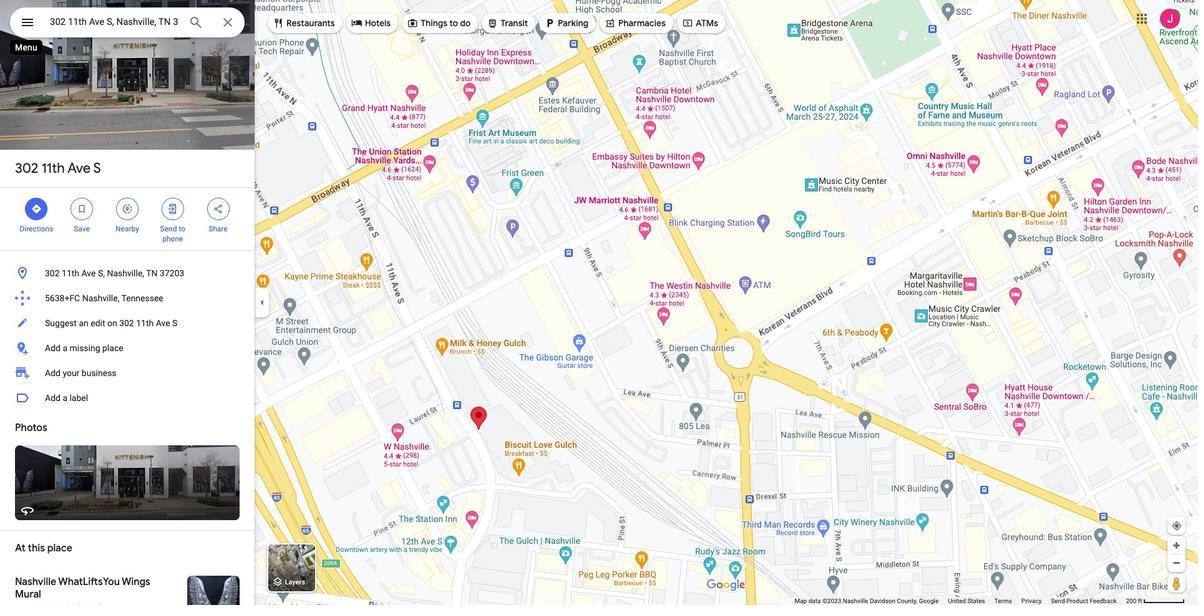 Task type: describe. For each thing, give the bounding box(es) containing it.
on
[[107, 318, 117, 328]]


[[273, 16, 284, 30]]

ave inside button
[[156, 318, 170, 328]]


[[31, 202, 42, 216]]

 pharmacies
[[605, 16, 666, 30]]

business
[[82, 368, 116, 378]]

phone
[[162, 235, 183, 243]]

product
[[1067, 598, 1089, 605]]

wings
[[122, 576, 150, 589]]

share
[[209, 225, 228, 233]]

to inside send to phone
[[179, 225, 185, 233]]

an
[[79, 318, 88, 328]]

directions
[[20, 225, 53, 233]]

ft
[[1139, 598, 1143, 605]]

nearby
[[116, 225, 139, 233]]

 parking
[[544, 16, 589, 30]]

add a label
[[45, 393, 88, 403]]


[[407, 16, 418, 30]]

parking
[[558, 17, 589, 29]]

200 ft button
[[1126, 598, 1185, 605]]

at
[[15, 542, 26, 555]]

photos
[[15, 422, 47, 434]]

this
[[28, 542, 45, 555]]

do
[[460, 17, 471, 29]]

a for label
[[63, 393, 67, 403]]

data
[[809, 598, 821, 605]]

4.6 stars 2,678 reviews image
[[15, 602, 103, 606]]

show street view coverage image
[[1168, 574, 1186, 593]]

add a missing place
[[45, 343, 123, 353]]

37203
[[160, 268, 184, 278]]

add for add a missing place
[[45, 343, 61, 353]]

united states
[[948, 598, 986, 605]]

privacy button
[[1022, 597, 1042, 606]]

nashville whatliftsyou wings mural
[[15, 576, 150, 601]]

send product feedback button
[[1051, 597, 1117, 606]]

0 horizontal spatial place
[[47, 542, 72, 555]]

map data ©2023 nashville davidson county, google
[[795, 598, 939, 605]]

send for send product feedback
[[1051, 598, 1065, 605]]

layers
[[285, 579, 305, 587]]

suggest
[[45, 318, 77, 328]]

states
[[968, 598, 986, 605]]

302 11th ave s, nashville, tn 37203 button
[[0, 261, 255, 286]]

mural
[[15, 589, 41, 601]]

missing
[[70, 343, 100, 353]]

nashville inside nashville whatliftsyou wings mural
[[15, 576, 56, 589]]

nashville, inside button
[[107, 268, 144, 278]]

s,
[[98, 268, 105, 278]]


[[351, 16, 362, 30]]

nashville, inside button
[[82, 293, 119, 303]]

restaurants
[[287, 17, 335, 29]]

transit
[[501, 17, 528, 29]]

tennessee
[[121, 293, 163, 303]]

ave for s,
[[81, 268, 96, 278]]

united states button
[[948, 597, 986, 606]]

tn
[[146, 268, 158, 278]]

send to phone
[[160, 225, 185, 243]]

suggest an edit on 302 11th ave s button
[[0, 311, 255, 336]]

atms
[[696, 17, 718, 29]]

send for send to phone
[[160, 225, 177, 233]]

whatliftsyou
[[58, 576, 120, 589]]

add a label button
[[0, 386, 255, 411]]

5638+fc
[[45, 293, 80, 303]]

 restaurants
[[273, 16, 335, 30]]

 atms
[[682, 16, 718, 30]]


[[682, 16, 694, 30]]



Task type: vqa. For each thing, say whether or not it's contained in the screenshot.


Task type: locate. For each thing, give the bounding box(es) containing it.
show your location image
[[1172, 521, 1183, 532]]

2 vertical spatial add
[[45, 393, 61, 403]]

to left do
[[450, 17, 458, 29]]

 hotels
[[351, 16, 391, 30]]

add your business
[[45, 368, 116, 378]]

None field
[[50, 14, 179, 29]]

s
[[93, 160, 101, 177], [172, 318, 178, 328]]

200
[[1126, 598, 1137, 605]]

0 horizontal spatial 302
[[15, 160, 38, 177]]


[[76, 202, 88, 216]]

save
[[74, 225, 90, 233]]

1 horizontal spatial nashville
[[843, 598, 869, 605]]

zoom in image
[[1172, 541, 1182, 551]]

302 for 302 11th ave s
[[15, 160, 38, 177]]

terms button
[[995, 597, 1012, 606]]

5638+fc nashville, tennessee button
[[0, 286, 255, 311]]

nashville, down s,
[[82, 293, 119, 303]]

0 vertical spatial nashville
[[15, 576, 56, 589]]

11th for 302 11th ave s
[[41, 160, 65, 177]]


[[122, 202, 133, 216]]

nashville right ©2023
[[843, 598, 869, 605]]

zoom out image
[[1172, 559, 1182, 568]]

1 horizontal spatial place
[[102, 343, 123, 353]]

ave left s,
[[81, 268, 96, 278]]

2 a from the top
[[63, 393, 67, 403]]


[[213, 202, 224, 216]]

a left label
[[63, 393, 67, 403]]

footer
[[795, 597, 1126, 606]]

5638+fc nashville, tennessee
[[45, 293, 163, 303]]

add left your
[[45, 368, 61, 378]]

0 horizontal spatial send
[[160, 225, 177, 233]]

302
[[15, 160, 38, 177], [45, 268, 60, 278], [119, 318, 134, 328]]

1 vertical spatial nashville
[[843, 598, 869, 605]]

0 horizontal spatial nashville
[[15, 576, 56, 589]]

1 vertical spatial s
[[172, 318, 178, 328]]

1 vertical spatial a
[[63, 393, 67, 403]]

davidson
[[870, 598, 896, 605]]

2 vertical spatial ave
[[156, 318, 170, 328]]

send inside send to phone
[[160, 225, 177, 233]]

1 vertical spatial 302
[[45, 268, 60, 278]]

2 vertical spatial 302
[[119, 318, 134, 328]]

add
[[45, 343, 61, 353], [45, 368, 61, 378], [45, 393, 61, 403]]

302 11th ave s main content
[[0, 0, 255, 606]]

0 vertical spatial place
[[102, 343, 123, 353]]

3 add from the top
[[45, 393, 61, 403]]

ave for s
[[68, 160, 91, 177]]

0 vertical spatial to
[[450, 17, 458, 29]]

add your business link
[[0, 361, 255, 386]]

place inside button
[[102, 343, 123, 353]]

0 vertical spatial 11th
[[41, 160, 65, 177]]

0 vertical spatial s
[[93, 160, 101, 177]]

send up the phone
[[160, 225, 177, 233]]

at this place
[[15, 542, 72, 555]]

2 add from the top
[[45, 368, 61, 378]]

edit
[[91, 318, 105, 328]]

0 vertical spatial ave
[[68, 160, 91, 177]]

1 horizontal spatial s
[[172, 318, 178, 328]]

nashville whatliftsyou wings mural link
[[0, 566, 255, 606]]

google maps element
[[0, 0, 1199, 606]]

footer inside google maps element
[[795, 597, 1126, 606]]

send product feedback
[[1051, 598, 1117, 605]]

0 vertical spatial a
[[63, 343, 67, 353]]

add a missing place button
[[0, 336, 255, 361]]

1 vertical spatial nashville,
[[82, 293, 119, 303]]

nashville
[[15, 576, 56, 589], [843, 598, 869, 605]]

add for add your business
[[45, 368, 61, 378]]

terms
[[995, 598, 1012, 605]]

302 inside button
[[119, 318, 134, 328]]

send inside button
[[1051, 598, 1065, 605]]

hotels
[[365, 17, 391, 29]]

1 add from the top
[[45, 343, 61, 353]]

302 up 5638+fc
[[45, 268, 60, 278]]

suggest an edit on 302 11th ave s
[[45, 318, 178, 328]]

2 horizontal spatial 302
[[119, 318, 134, 328]]

1 horizontal spatial send
[[1051, 598, 1065, 605]]

collapse side panel image
[[255, 296, 269, 310]]

ave inside button
[[81, 268, 96, 278]]

1 horizontal spatial 302
[[45, 268, 60, 278]]

1 a from the top
[[63, 343, 67, 353]]

11th down the tennessee
[[136, 318, 154, 328]]

 button
[[10, 7, 45, 40]]

add down the suggest
[[45, 343, 61, 353]]

your
[[63, 368, 80, 378]]

1 vertical spatial send
[[1051, 598, 1065, 605]]

s inside button
[[172, 318, 178, 328]]

actions for 302 11th ave s region
[[0, 188, 255, 250]]

0 vertical spatial add
[[45, 343, 61, 353]]

1 vertical spatial to
[[179, 225, 185, 233]]

s down the 37203
[[172, 318, 178, 328]]

 things to do
[[407, 16, 471, 30]]

to
[[450, 17, 458, 29], [179, 225, 185, 233]]

things
[[421, 17, 448, 29]]

add for add a label
[[45, 393, 61, 403]]

none field inside the 302 11th ave s, nashville, tn 37203 field
[[50, 14, 179, 29]]

1 vertical spatial place
[[47, 542, 72, 555]]

a
[[63, 343, 67, 353], [63, 393, 67, 403]]

1 vertical spatial add
[[45, 368, 61, 378]]


[[20, 14, 35, 31]]

11th for 302 11th ave s, nashville, tn 37203
[[62, 268, 79, 278]]


[[605, 16, 616, 30]]

nashville up the 4.6 stars 2,678 reviews 'image'
[[15, 576, 56, 589]]

302 11th Ave S, Nashville, TN 37203 field
[[10, 7, 245, 37]]

place
[[102, 343, 123, 353], [47, 542, 72, 555]]

place right "this"
[[47, 542, 72, 555]]

1 horizontal spatial to
[[450, 17, 458, 29]]

to up the phone
[[179, 225, 185, 233]]


[[167, 202, 178, 216]]

0 vertical spatial nashville,
[[107, 268, 144, 278]]

11th
[[41, 160, 65, 177], [62, 268, 79, 278], [136, 318, 154, 328]]

nashville,
[[107, 268, 144, 278], [82, 293, 119, 303]]

302 for 302 11th ave s, nashville, tn 37203
[[45, 268, 60, 278]]


[[487, 16, 498, 30]]

0 horizontal spatial s
[[93, 160, 101, 177]]

map
[[795, 598, 807, 605]]

302 11th ave s
[[15, 160, 101, 177]]

11th inside button
[[62, 268, 79, 278]]

0 vertical spatial 302
[[15, 160, 38, 177]]

302 right the 'on'
[[119, 318, 134, 328]]

add left label
[[45, 393, 61, 403]]

s up actions for 302 11th ave s region
[[93, 160, 101, 177]]

feedback
[[1090, 598, 1117, 605]]

ave
[[68, 160, 91, 177], [81, 268, 96, 278], [156, 318, 170, 328]]

label
[[70, 393, 88, 403]]

302 11th ave s, nashville, tn 37203
[[45, 268, 184, 278]]

send left product
[[1051, 598, 1065, 605]]

pharmacies
[[619, 17, 666, 29]]


[[544, 16, 556, 30]]

11th inside button
[[136, 318, 154, 328]]

11th up 5638+fc
[[62, 268, 79, 278]]

200 ft
[[1126, 598, 1143, 605]]

a left missing
[[63, 343, 67, 353]]

1 vertical spatial 11th
[[62, 268, 79, 278]]

google account: james peterson  
(james.peterson1902@gmail.com) image
[[1161, 9, 1181, 28]]

302 inside button
[[45, 268, 60, 278]]

footer containing map data ©2023 nashville davidson county, google
[[795, 597, 1126, 606]]

 search field
[[10, 7, 245, 40]]

0 vertical spatial send
[[160, 225, 177, 233]]

privacy
[[1022, 598, 1042, 605]]

united
[[948, 598, 966, 605]]

302 up the 
[[15, 160, 38, 177]]

county,
[[897, 598, 918, 605]]

1 vertical spatial ave
[[81, 268, 96, 278]]

to inside  things to do
[[450, 17, 458, 29]]

0 horizontal spatial to
[[179, 225, 185, 233]]

 transit
[[487, 16, 528, 30]]

ave down the tennessee
[[156, 318, 170, 328]]

a for missing
[[63, 343, 67, 353]]

11th up the 
[[41, 160, 65, 177]]

place down the 'on'
[[102, 343, 123, 353]]

send
[[160, 225, 177, 233], [1051, 598, 1065, 605]]

google
[[919, 598, 939, 605]]

nashville, right s,
[[107, 268, 144, 278]]

©2023
[[823, 598, 842, 605]]

ave up 
[[68, 160, 91, 177]]

2 vertical spatial 11th
[[136, 318, 154, 328]]



